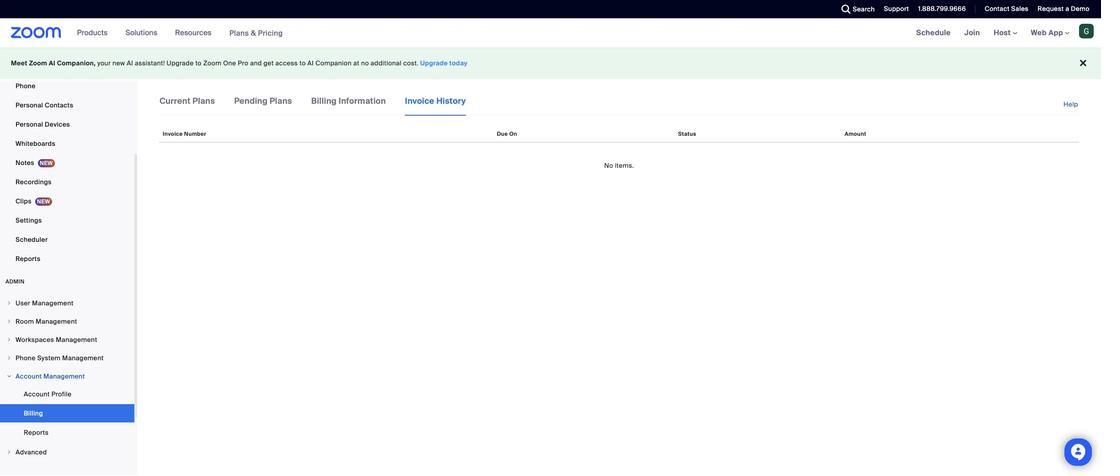 Task type: locate. For each thing, give the bounding box(es) containing it.
due
[[497, 130, 508, 138]]

personal for personal devices
[[16, 120, 43, 129]]

0 vertical spatial invoice
[[405, 96, 435, 107]]

right image left advanced
[[6, 450, 12, 455]]

sales
[[1012, 5, 1029, 13]]

reports down the "scheduler"
[[16, 255, 40, 263]]

billing inside account management menu
[[24, 409, 43, 418]]

reports inside account management menu
[[24, 428, 49, 437]]

web app button
[[1031, 28, 1070, 37]]

plans left &
[[229, 28, 249, 38]]

right image left system
[[6, 355, 12, 361]]

0 vertical spatial reports
[[16, 255, 40, 263]]

upgrade down product information navigation
[[167, 59, 194, 67]]

2 phone from the top
[[16, 354, 36, 362]]

solutions
[[125, 28, 157, 37]]

reports inside personal menu menu
[[16, 255, 40, 263]]

access
[[276, 59, 298, 67]]

3 right image from the top
[[6, 355, 12, 361]]

personal contacts
[[16, 101, 73, 109]]

invoice
[[405, 96, 435, 107], [163, 130, 183, 138]]

user management menu item
[[0, 295, 134, 312]]

search
[[853, 5, 875, 13]]

your
[[97, 59, 111, 67]]

account down account management
[[24, 390, 50, 398]]

2 upgrade from the left
[[421, 59, 448, 67]]

0 vertical spatial reports link
[[0, 250, 134, 268]]

reports up advanced
[[24, 428, 49, 437]]

schedule link
[[910, 18, 958, 48]]

management inside room management menu item
[[36, 317, 77, 326]]

invoice left number
[[163, 130, 183, 138]]

right image inside workspaces management menu item
[[6, 337, 12, 343]]

zoom left one
[[203, 59, 222, 67]]

ai left companion,
[[49, 59, 55, 67]]

upgrade
[[167, 59, 194, 67], [421, 59, 448, 67]]

1 vertical spatial billing
[[24, 409, 43, 418]]

account up account profile
[[16, 372, 42, 380]]

1 personal from the top
[[16, 101, 43, 109]]

0 horizontal spatial billing
[[24, 409, 43, 418]]

0 vertical spatial phone
[[16, 82, 36, 90]]

ai
[[49, 59, 55, 67], [127, 59, 133, 67], [308, 59, 314, 67]]

right image left account management
[[6, 374, 12, 379]]

upgrade today link
[[421, 59, 468, 67]]

phone down workspaces
[[16, 354, 36, 362]]

1 horizontal spatial upgrade
[[421, 59, 448, 67]]

user
[[16, 299, 30, 307]]

1 horizontal spatial billing
[[311, 96, 337, 107]]

management down room management menu item
[[56, 336, 97, 344]]

reports
[[16, 255, 40, 263], [24, 428, 49, 437]]

resources
[[175, 28, 212, 37]]

notes link
[[0, 154, 134, 172]]

billing inside main content main content
[[311, 96, 337, 107]]

companion
[[316, 59, 352, 67]]

right image inside account management menu item
[[6, 374, 12, 379]]

2 zoom from the left
[[203, 59, 222, 67]]

ai left companion
[[308, 59, 314, 67]]

join
[[965, 28, 981, 37]]

right image left workspaces
[[6, 337, 12, 343]]

4 right image from the top
[[6, 374, 12, 379]]

billing information
[[311, 96, 386, 107]]

workspaces management
[[16, 336, 97, 344]]

room
[[16, 317, 34, 326]]

management for workspaces management
[[56, 336, 97, 344]]

reports link
[[0, 250, 134, 268], [0, 423, 134, 442]]

ai right new
[[127, 59, 133, 67]]

1 phone from the top
[[16, 82, 36, 90]]

management up profile
[[43, 372, 85, 380]]

0 horizontal spatial plans
[[193, 96, 215, 107]]

right image inside room management menu item
[[6, 319, 12, 324]]

1 horizontal spatial invoice
[[405, 96, 435, 107]]

at
[[353, 59, 360, 67]]

0 vertical spatial billing
[[311, 96, 337, 107]]

1 right image from the top
[[6, 319, 12, 324]]

phone
[[16, 82, 36, 90], [16, 354, 36, 362]]

banner
[[0, 18, 1102, 48]]

management up room management
[[32, 299, 74, 307]]

right image
[[6, 319, 12, 324], [6, 337, 12, 343], [6, 355, 12, 361], [6, 374, 12, 379], [6, 450, 12, 455]]

reports link down scheduler link
[[0, 250, 134, 268]]

5 right image from the top
[[6, 450, 12, 455]]

1 vertical spatial phone
[[16, 354, 36, 362]]

1 vertical spatial account
[[24, 390, 50, 398]]

right image
[[6, 300, 12, 306]]

room management menu item
[[0, 313, 134, 330]]

devices
[[45, 120, 70, 129]]

personal devices
[[16, 120, 70, 129]]

zoom
[[29, 59, 47, 67], [203, 59, 222, 67]]

right image left room
[[6, 319, 12, 324]]

account management menu item
[[0, 368, 134, 385]]

status
[[679, 130, 697, 138]]

request a demo
[[1038, 5, 1090, 13]]

reports link down billing link
[[0, 423, 134, 442]]

meet
[[11, 59, 27, 67]]

personal up personal devices
[[16, 101, 43, 109]]

phone down meet
[[16, 82, 36, 90]]

management for user management
[[32, 299, 74, 307]]

0 horizontal spatial upgrade
[[167, 59, 194, 67]]

2 right image from the top
[[6, 337, 12, 343]]

zoom right meet
[[29, 59, 47, 67]]

contact sales link
[[978, 0, 1031, 18], [985, 5, 1029, 13]]

account inside menu item
[[16, 372, 42, 380]]

admin menu menu
[[0, 295, 134, 462]]

companion,
[[57, 59, 96, 67]]

personal for personal contacts
[[16, 101, 43, 109]]

search button
[[835, 0, 878, 18]]

2 personal from the top
[[16, 120, 43, 129]]

banner containing products
[[0, 18, 1102, 48]]

1 ai from the left
[[49, 59, 55, 67]]

personal up whiteboards
[[16, 120, 43, 129]]

solutions button
[[125, 18, 161, 48]]

plans right current
[[193, 96, 215, 107]]

pending plans
[[234, 96, 292, 107]]

0 vertical spatial account
[[16, 372, 42, 380]]

0 horizontal spatial invoice
[[163, 130, 183, 138]]

account management menu
[[0, 385, 134, 443]]

2 reports link from the top
[[0, 423, 134, 442]]

products button
[[77, 18, 112, 48]]

billing
[[311, 96, 337, 107], [24, 409, 43, 418]]

phone inside personal menu menu
[[16, 82, 36, 90]]

0 horizontal spatial ai
[[49, 59, 55, 67]]

zoom logo image
[[11, 27, 61, 38]]

invoice left "history"
[[405, 96, 435, 107]]

profile picture image
[[1080, 24, 1094, 38]]

management inside workspaces management menu item
[[56, 336, 97, 344]]

plans & pricing
[[229, 28, 283, 38]]

0 horizontal spatial to
[[195, 59, 202, 67]]

0 vertical spatial personal
[[16, 101, 43, 109]]

1 horizontal spatial to
[[300, 59, 306, 67]]

1 vertical spatial reports link
[[0, 423, 134, 442]]

account inside menu
[[24, 390, 50, 398]]

contacts
[[45, 101, 73, 109]]

invoice history link
[[405, 95, 467, 116]]

phone inside menu item
[[16, 354, 36, 362]]

phone system management menu item
[[0, 349, 134, 367]]

whiteboards
[[16, 139, 55, 148]]

number
[[184, 130, 206, 138]]

0 horizontal spatial zoom
[[29, 59, 47, 67]]

advanced
[[16, 448, 47, 456]]

2 horizontal spatial ai
[[308, 59, 314, 67]]

1 upgrade from the left
[[167, 59, 194, 67]]

account for account profile
[[24, 390, 50, 398]]

to right access
[[300, 59, 306, 67]]

app
[[1049, 28, 1064, 37]]

1 to from the left
[[195, 59, 202, 67]]

plans inside product information navigation
[[229, 28, 249, 38]]

products
[[77, 28, 108, 37]]

1 vertical spatial personal
[[16, 120, 43, 129]]

support link
[[878, 0, 912, 18], [884, 5, 909, 13]]

room management
[[16, 317, 77, 326]]

management up 'workspaces management'
[[36, 317, 77, 326]]

1 horizontal spatial ai
[[127, 59, 133, 67]]

1 vertical spatial invoice
[[163, 130, 183, 138]]

1 vertical spatial reports
[[24, 428, 49, 437]]

management up account management menu item
[[62, 354, 104, 362]]

1 horizontal spatial zoom
[[203, 59, 222, 67]]

upgrade right cost.
[[421, 59, 448, 67]]

to down resources dropdown button
[[195, 59, 202, 67]]

invoice for invoice history
[[405, 96, 435, 107]]

1 horizontal spatial plans
[[229, 28, 249, 38]]

meet zoom ai companion, footer
[[0, 48, 1102, 79]]

side navigation navigation
[[0, 0, 137, 475]]

billing down account profile
[[24, 409, 43, 418]]

management inside user management menu item
[[32, 299, 74, 307]]

billing left the information
[[311, 96, 337, 107]]

management inside account management menu item
[[43, 372, 85, 380]]

account
[[16, 372, 42, 380], [24, 390, 50, 398]]

pending plans link
[[234, 95, 293, 115]]

right image inside phone system management menu item
[[6, 355, 12, 361]]

2 horizontal spatial plans
[[270, 96, 292, 107]]

2 to from the left
[[300, 59, 306, 67]]

plans right pending
[[270, 96, 292, 107]]



Task type: vqa. For each thing, say whether or not it's contained in the screenshot.
footer
no



Task type: describe. For each thing, give the bounding box(es) containing it.
amount
[[845, 130, 867, 138]]

help
[[1064, 100, 1079, 108]]

&
[[251, 28, 256, 38]]

reports for first reports link from the bottom of the side navigation navigation
[[24, 428, 49, 437]]

management for room management
[[36, 317, 77, 326]]

recordings link
[[0, 173, 134, 191]]

personal contacts link
[[0, 96, 134, 114]]

billing link
[[0, 404, 134, 423]]

phone for phone system management
[[16, 354, 36, 362]]

plans for current plans
[[193, 96, 215, 107]]

right image for room
[[6, 319, 12, 324]]

meetings navigation
[[910, 18, 1102, 48]]

billing for billing
[[24, 409, 43, 418]]

account profile
[[24, 390, 72, 398]]

clips
[[16, 197, 32, 205]]

current plans
[[160, 96, 215, 107]]

scheduler link
[[0, 230, 134, 249]]

additional
[[371, 59, 402, 67]]

1 zoom from the left
[[29, 59, 47, 67]]

account profile link
[[0, 385, 134, 403]]

no
[[361, 59, 369, 67]]

main content main content
[[137, 80, 1102, 475]]

right image for workspaces
[[6, 337, 12, 343]]

admin
[[5, 278, 25, 285]]

a
[[1066, 5, 1070, 13]]

cost.
[[403, 59, 419, 67]]

current plans link
[[159, 95, 216, 115]]

contact sales
[[985, 5, 1029, 13]]

phone link
[[0, 77, 134, 95]]

schedule
[[917, 28, 951, 37]]

3 ai from the left
[[308, 59, 314, 67]]

1 reports link from the top
[[0, 250, 134, 268]]

plans for pending plans
[[270, 96, 292, 107]]

join link
[[958, 18, 987, 48]]

pricing
[[258, 28, 283, 38]]

advanced menu item
[[0, 444, 134, 461]]

get
[[264, 59, 274, 67]]

information
[[339, 96, 386, 107]]

product information navigation
[[70, 18, 290, 48]]

host button
[[994, 28, 1018, 37]]

invoice for invoice number
[[163, 130, 183, 138]]

contact
[[985, 5, 1010, 13]]

account for account management
[[16, 372, 42, 380]]

workspaces management menu item
[[0, 331, 134, 348]]

management inside phone system management menu item
[[62, 354, 104, 362]]

account management
[[16, 372, 85, 380]]

scheduler
[[16, 236, 48, 244]]

pending
[[234, 96, 268, 107]]

phone system management
[[16, 354, 104, 362]]

help link
[[1064, 95, 1080, 114]]

1.888.799.9666
[[919, 5, 966, 13]]

system
[[37, 354, 61, 362]]

billing for billing information
[[311, 96, 337, 107]]

personal menu menu
[[0, 0, 134, 269]]

meet zoom ai companion, your new ai assistant! upgrade to zoom one pro and get access to ai companion at no additional cost. upgrade today
[[11, 59, 468, 67]]

right image inside advanced menu item
[[6, 450, 12, 455]]

whiteboards link
[[0, 134, 134, 153]]

new
[[113, 59, 125, 67]]

items.
[[615, 161, 634, 170]]

workspaces
[[16, 336, 54, 344]]

resources button
[[175, 18, 216, 48]]

no items.
[[605, 161, 634, 170]]

web
[[1031, 28, 1047, 37]]

notes
[[16, 159, 34, 167]]

assistant!
[[135, 59, 165, 67]]

management for account management
[[43, 372, 85, 380]]

2 ai from the left
[[127, 59, 133, 67]]

support
[[884, 5, 909, 13]]

recordings
[[16, 178, 52, 186]]

host
[[994, 28, 1013, 37]]

request
[[1038, 5, 1064, 13]]

reports for second reports link from the bottom of the side navigation navigation
[[16, 255, 40, 263]]

invoice history
[[405, 96, 466, 107]]

history
[[437, 96, 466, 107]]

demo
[[1072, 5, 1090, 13]]

billing information link
[[311, 95, 387, 115]]

and
[[250, 59, 262, 67]]

one
[[223, 59, 236, 67]]

due on
[[497, 130, 518, 138]]

pro
[[238, 59, 249, 67]]

invoice number
[[163, 130, 206, 138]]

settings link
[[0, 211, 134, 230]]

clips link
[[0, 192, 134, 210]]

user management
[[16, 299, 74, 307]]

on
[[510, 130, 518, 138]]

no
[[605, 161, 614, 170]]

today
[[450, 59, 468, 67]]

profile
[[51, 390, 72, 398]]

settings
[[16, 216, 42, 225]]

web app
[[1031, 28, 1064, 37]]

personal devices link
[[0, 115, 134, 134]]

right image for phone
[[6, 355, 12, 361]]

right image for account
[[6, 374, 12, 379]]

phone for phone
[[16, 82, 36, 90]]

current
[[160, 96, 191, 107]]



